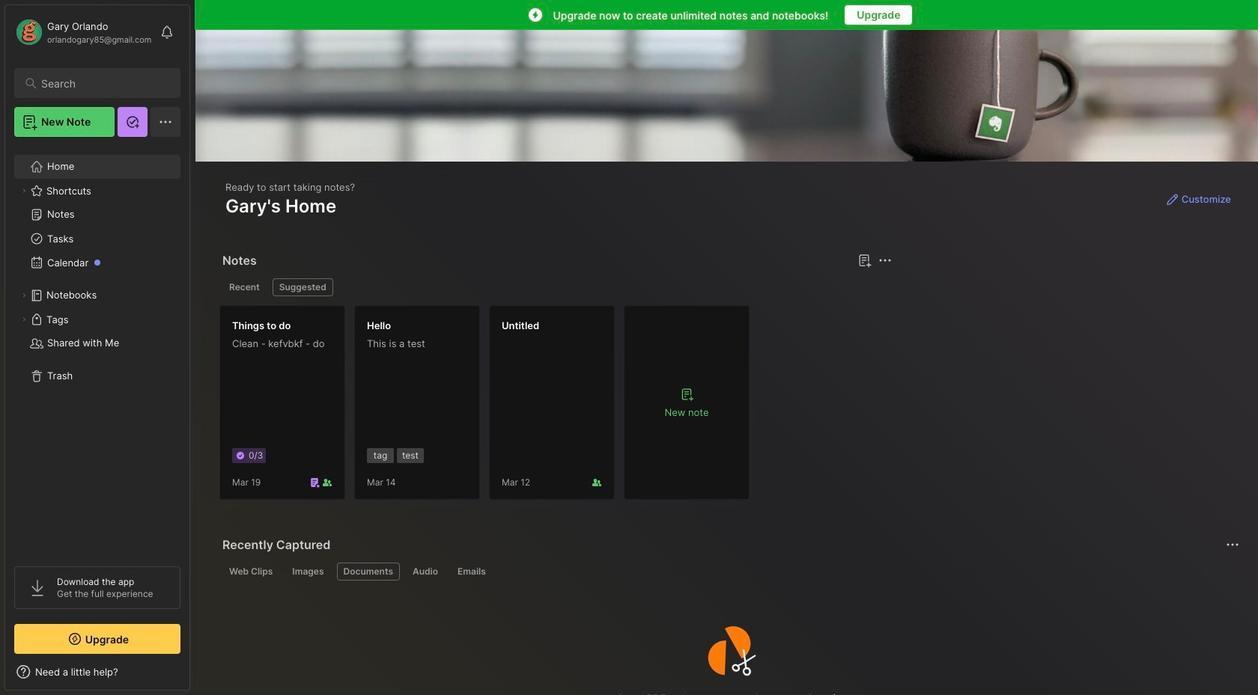 Task type: locate. For each thing, give the bounding box(es) containing it.
tab
[[222, 279, 266, 297], [272, 279, 333, 297], [222, 563, 280, 581], [286, 563, 331, 581], [337, 563, 400, 581], [406, 563, 445, 581], [451, 563, 493, 581]]

None search field
[[41, 74, 167, 92]]

Search text field
[[41, 76, 167, 91]]

Account field
[[14, 17, 152, 47]]

more actions image
[[1224, 536, 1242, 554]]

none search field inside main element
[[41, 74, 167, 92]]

0 vertical spatial tab list
[[222, 279, 890, 297]]

2 tab list from the top
[[222, 563, 1237, 581]]

1 vertical spatial tab list
[[222, 563, 1237, 581]]

More actions field
[[1222, 535, 1243, 556]]

tree
[[5, 146, 189, 553]]

expand tags image
[[19, 315, 28, 324]]

tab list
[[222, 279, 890, 297], [222, 563, 1237, 581]]

row group
[[219, 306, 759, 509]]



Task type: describe. For each thing, give the bounding box(es) containing it.
click to collapse image
[[189, 668, 200, 686]]

WHAT'S NEW field
[[5, 661, 189, 685]]

tree inside main element
[[5, 146, 189, 553]]

1 tab list from the top
[[222, 279, 890, 297]]

main element
[[0, 0, 195, 696]]

expand notebooks image
[[19, 291, 28, 300]]



Task type: vqa. For each thing, say whether or not it's contained in the screenshot.
1st Tab List from the bottom
yes



